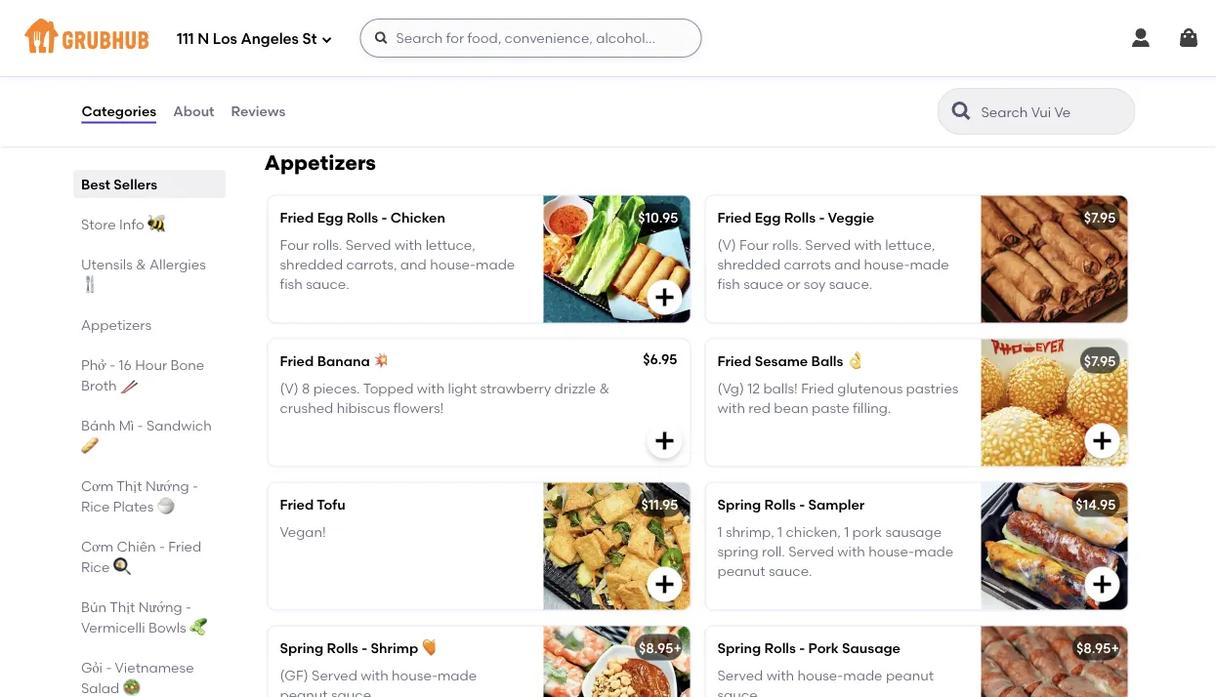 Task type: locate. For each thing, give the bounding box(es) containing it.
0 vertical spatial thịt
[[116, 478, 142, 494]]

search icon image
[[950, 100, 973, 123]]

0 horizontal spatial $8.95
[[639, 640, 674, 656]]

spring left the pork
[[718, 640, 761, 656]]

& right drizzle
[[599, 380, 610, 397]]

thịt inside cơm thịt nướng - rice plates 🍚
[[116, 478, 142, 494]]

house- inside four rolls. served with lettuce, shredded carrots, and house-made fish sauce.
[[430, 256, 476, 273]]

0 horizontal spatial 1
[[718, 524, 722, 540]]

1 horizontal spatial appetizers
[[264, 150, 376, 175]]

🍳
[[113, 559, 126, 575]]

1 up spring
[[718, 524, 722, 540]]

$7.95
[[1084, 209, 1116, 225], [1084, 352, 1116, 369]]

svg image down $0.00
[[653, 73, 677, 96]]

cơm inside cơm thịt nướng - rice plates 🍚
[[81, 478, 113, 494]]

served up "carrots"
[[805, 237, 851, 253]]

main navigation navigation
[[0, 0, 1216, 76]]

four down fried egg rolls - chicken
[[280, 237, 309, 253]]

house- down the pork
[[798, 667, 843, 684]]

2 cơm from the top
[[81, 538, 113, 555]]

1 vertical spatial &
[[599, 380, 610, 397]]

0 vertical spatial &
[[135, 256, 146, 273]]

nướng up 🍚
[[145, 478, 189, 494]]

sandwich
[[146, 417, 211, 434]]

1 vertical spatial nướng
[[138, 599, 182, 615]]

& right utensils
[[135, 256, 146, 273]]

broth
[[81, 377, 116, 394]]

(v) inside (v) four rolls. served with lettuce, shredded carrots and house-made fish sauce or soy sauce.
[[718, 237, 736, 253]]

sauce. inside "served with house-made peanut sauce."
[[718, 687, 761, 698]]

egg up four rolls. served with lettuce, shredded carrots, and house-made fish sauce.
[[317, 209, 343, 225]]

2 egg from the left
[[755, 209, 781, 225]]

0 vertical spatial appetizers
[[264, 150, 376, 175]]

thịt up vermicelli
[[109, 599, 135, 615]]

sampler
[[808, 496, 865, 513]]

1 shredded from the left
[[280, 256, 343, 273]]

0 vertical spatial (v)
[[718, 237, 736, 253]]

rolls up "carrots"
[[784, 209, 816, 225]]

1 horizontal spatial $8.95 +
[[1077, 640, 1119, 656]]

strawberry
[[480, 380, 551, 397]]

$0.00
[[641, 33, 677, 50]]

thịt up plates
[[116, 478, 142, 494]]

1 horizontal spatial 1
[[778, 524, 783, 540]]

0 horizontal spatial shredded
[[280, 256, 343, 273]]

with inside (vg) 12 balls! fried glutenous pastries with red bean paste filling.
[[718, 400, 745, 417]]

served down spring rolls - shrimp 🧡
[[312, 667, 357, 684]]

0 horizontal spatial and
[[400, 256, 427, 273]]

1 1 from the left
[[718, 524, 722, 540]]

house-
[[430, 256, 476, 273], [864, 256, 910, 273], [869, 544, 914, 560], [392, 667, 438, 684], [798, 667, 843, 684]]

- inside phở - 16 hour bone broth 🥢
[[109, 357, 115, 373]]

spring
[[718, 544, 759, 560]]

1 rice from the top
[[81, 498, 109, 515]]

svg image left 🐚❌
[[374, 30, 389, 46]]

cơm inside cơm chiên - fried rice 🍳
[[81, 538, 113, 555]]

categories button
[[81, 76, 157, 147]]

rolls. up "carrots"
[[772, 237, 802, 253]]

veggie
[[828, 209, 874, 225]]

0 horizontal spatial +
[[674, 640, 682, 656]]

rolls up carrots,
[[346, 209, 378, 225]]

&
[[135, 256, 146, 273], [599, 380, 610, 397]]

1 horizontal spatial egg
[[755, 209, 781, 225]]

0 horizontal spatial lettuce,
[[426, 237, 476, 253]]

2 $7.95 from the top
[[1084, 352, 1116, 369]]

shredded left carrots,
[[280, 256, 343, 273]]

sauce. inside (gf) served with house-made peanut sauce.
[[331, 687, 375, 698]]

1 horizontal spatial four
[[740, 237, 769, 253]]

rice inside cơm chiên - fried rice 🍳
[[81, 559, 109, 575]]

🥖
[[81, 438, 94, 454]]

cơm down 🥖
[[81, 478, 113, 494]]

1 horizontal spatial fish
[[718, 276, 740, 293]]

1 $7.95 from the top
[[1084, 209, 1116, 225]]

store info 🐝
[[81, 216, 161, 233]]

(v) for (v) four rolls. served with lettuce, shredded carrots and house-made fish sauce or soy sauce.
[[718, 237, 736, 253]]

2 and from the left
[[835, 256, 861, 273]]

fried for fried egg rolls - veggie
[[718, 209, 752, 225]]

with inside "served with house-made peanut sauce."
[[767, 667, 794, 684]]

store
[[81, 216, 116, 233]]

shredded up sauce
[[718, 256, 781, 273]]

rolls for spring rolls - shrimp 🧡
[[327, 640, 358, 656]]

- right chiên
[[159, 538, 165, 555]]

with down chicken on the left
[[395, 237, 422, 253]]

2 rice from the top
[[81, 559, 109, 575]]

egg up sauce
[[755, 209, 781, 225]]

info
[[119, 216, 144, 233]]

2 four from the left
[[740, 237, 769, 253]]

2 fish from the left
[[718, 276, 740, 293]]

four inside four rolls. served with lettuce, shredded carrots, and house-made fish sauce.
[[280, 237, 309, 253]]

sauce. down spring rolls - shrimp 🧡
[[331, 687, 375, 698]]

best sellers tab
[[81, 174, 217, 194]]

sesame
[[755, 352, 808, 369]]

chicken
[[390, 209, 445, 225]]

sauce. right soy
[[829, 276, 873, 293]]

svg image up the $14.95 on the bottom
[[1091, 429, 1114, 453]]

0 horizontal spatial fish
[[280, 276, 303, 293]]

0 horizontal spatial $8.95 +
[[639, 640, 682, 656]]

reviews button
[[230, 76, 286, 147]]

thịt inside bún thịt nướng - vermicelli bowls 🥒
[[109, 599, 135, 615]]

- down sandwich
[[192, 478, 198, 494]]

sauce. down roll.
[[769, 563, 812, 580]]

spring
[[718, 496, 761, 513], [280, 640, 324, 656], [718, 640, 761, 656]]

rice
[[81, 498, 109, 515], [81, 559, 109, 575]]

sauce. inside (v) four rolls. served with lettuce, shredded carrots and house-made fish sauce or soy sauce.
[[829, 276, 873, 293]]

- left shrimp
[[362, 640, 368, 656]]

1 horizontal spatial +
[[1111, 640, 1119, 656]]

1 horizontal spatial lettuce,
[[885, 237, 935, 253]]

plates
[[113, 498, 153, 515]]

2 $8.95 from the left
[[1077, 640, 1111, 656]]

with down spring rolls - pork sausage
[[767, 667, 794, 684]]

0 horizontal spatial &
[[135, 256, 146, 273]]

(v) down fried egg rolls - veggie
[[718, 237, 736, 253]]

peanut
[[718, 563, 766, 580], [886, 667, 934, 684], [280, 687, 328, 698]]

store info 🐝 tab
[[81, 214, 217, 234]]

rolls
[[346, 209, 378, 225], [784, 209, 816, 225], [764, 496, 796, 513], [327, 640, 358, 656], [764, 640, 796, 656]]

$8.95 for served with house-made peanut sauce.
[[1077, 640, 1111, 656]]

fried for fried egg rolls - chicken
[[280, 209, 314, 225]]

0 horizontal spatial rolls.
[[312, 237, 342, 253]]

sauce. inside 1 shrimp, 1 chicken, 1 pork sausage spring roll. served with house-made peanut sauce.
[[769, 563, 812, 580]]

1 horizontal spatial (v)
[[718, 237, 736, 253]]

1 up roll.
[[778, 524, 783, 540]]

served up carrots,
[[346, 237, 391, 253]]

rolls for spring rolls - pork sausage
[[764, 640, 796, 656]]

1 vertical spatial peanut
[[886, 667, 934, 684]]

gỏi - vietnamese salad 🥗
[[81, 659, 193, 697]]

thịt for cơm
[[116, 478, 142, 494]]

1 horizontal spatial &
[[599, 380, 610, 397]]

fried egg rolls - veggie image
[[981, 196, 1128, 323]]

house- inside (v) four rolls. served with lettuce, shredded carrots and house-made fish sauce or soy sauce.
[[864, 256, 910, 273]]

four rolls. served with lettuce, shredded carrots, and house-made fish sauce.
[[280, 237, 515, 293]]

👌
[[847, 352, 860, 369]]

peanut down the sausage in the right bottom of the page
[[886, 667, 934, 684]]

served inside (gf) served with house-made peanut sauce.
[[312, 667, 357, 684]]

bánh mì - sandwich 🥖 tab
[[81, 415, 217, 456]]

rice inside cơm thịt nướng - rice plates 🍚
[[81, 498, 109, 515]]

1 $8.95 from the left
[[639, 640, 674, 656]]

carrots
[[784, 256, 831, 273]]

house- inside 1 shrimp, 1 chicken, 1 pork sausage spring roll. served with house-made peanut sauce.
[[869, 544, 914, 560]]

served down chicken,
[[789, 544, 834, 560]]

1 horizontal spatial and
[[835, 256, 861, 273]]

0 horizontal spatial appetizers
[[81, 317, 151, 333]]

reviews
[[231, 103, 286, 120]]

utensils & allergies 🍴 tab
[[81, 254, 217, 295]]

svg image down the $14.95 on the bottom
[[1091, 573, 1114, 596]]

(v) left 8
[[280, 380, 299, 397]]

1 + from the left
[[674, 640, 682, 656]]

sauce
[[744, 276, 784, 293]]

house- down sausage
[[869, 544, 914, 560]]

1 horizontal spatial rolls.
[[772, 237, 802, 253]]

+
[[674, 640, 682, 656], [1111, 640, 1119, 656]]

1 horizontal spatial peanut
[[718, 563, 766, 580]]

spring up (gf)
[[280, 640, 324, 656]]

rice left plates
[[81, 498, 109, 515]]

svg image inside main navigation navigation
[[374, 30, 389, 46]]

pork
[[852, 524, 882, 540]]

and
[[400, 256, 427, 273], [835, 256, 861, 273]]

spring up the shrimp,
[[718, 496, 761, 513]]

svg image for -
[[1091, 573, 1114, 596]]

with down pork
[[838, 544, 865, 560]]

and right "carrots"
[[835, 256, 861, 273]]

filling.
[[853, 400, 891, 417]]

hibiscus
[[337, 400, 390, 417]]

four up sauce
[[740, 237, 769, 253]]

rolls up (gf) served with house-made peanut sauce. on the left bottom
[[327, 640, 358, 656]]

appetizers
[[264, 150, 376, 175], [81, 317, 151, 333]]

- left 16
[[109, 357, 115, 373]]

svg image
[[1129, 26, 1153, 50], [1177, 26, 1201, 50], [321, 34, 333, 45], [653, 286, 677, 309], [653, 429, 677, 453]]

rolls. down fried egg rolls - chicken
[[312, 237, 342, 253]]

svg image
[[374, 30, 389, 46], [653, 73, 677, 96], [1091, 429, 1114, 453], [653, 573, 677, 596], [1091, 573, 1114, 596]]

1 horizontal spatial shredded
[[718, 256, 781, 273]]

& inside utensils & allergies 🍴
[[135, 256, 146, 273]]

8
[[302, 380, 310, 397]]

2 horizontal spatial peanut
[[886, 667, 934, 684]]

roll.
[[762, 544, 785, 560]]

fried inside cơm chiên - fried rice 🍳
[[168, 538, 201, 555]]

served inside (v) four rolls. served with lettuce, shredded carrots and house-made fish sauce or soy sauce.
[[805, 237, 851, 253]]

peanut down (gf)
[[280, 687, 328, 698]]

1 horizontal spatial $8.95
[[1077, 640, 1111, 656]]

served down spring rolls - pork sausage
[[718, 667, 763, 684]]

$8.95 + for (gf) served with house-made peanut sauce.
[[639, 640, 682, 656]]

-
[[381, 209, 387, 225], [819, 209, 825, 225], [109, 357, 115, 373], [137, 417, 143, 434], [192, 478, 198, 494], [799, 496, 805, 513], [159, 538, 165, 555], [185, 599, 191, 615], [362, 640, 368, 656], [799, 640, 805, 656], [105, 659, 111, 676]]

with down veggie on the right top of the page
[[854, 237, 882, 253]]

spring rolls - shrimp 🧡 image
[[544, 627, 690, 698]]

2 horizontal spatial 1
[[844, 524, 849, 540]]

0 vertical spatial cơm
[[81, 478, 113, 494]]

peanut down spring
[[718, 563, 766, 580]]

egg
[[317, 209, 343, 225], [755, 209, 781, 225]]

sauce. down spring rolls - pork sausage
[[718, 687, 761, 698]]

red
[[749, 400, 771, 417]]

sauce. down carrots,
[[306, 276, 349, 293]]

1 $8.95 + from the left
[[639, 640, 682, 656]]

0 horizontal spatial egg
[[317, 209, 343, 225]]

rolls. inside four rolls. served with lettuce, shredded carrots, and house-made fish sauce.
[[312, 237, 342, 253]]

+ for (gf) served with house-made peanut sauce.
[[674, 640, 682, 656]]

0 vertical spatial rice
[[81, 498, 109, 515]]

rolls left the pork
[[764, 640, 796, 656]]

0 vertical spatial nướng
[[145, 478, 189, 494]]

1 fish from the left
[[280, 276, 303, 293]]

- left the pork
[[799, 640, 805, 656]]

appetizers up fried egg rolls - chicken
[[264, 150, 376, 175]]

- inside bánh mì - sandwich 🥖
[[137, 417, 143, 434]]

0 vertical spatial $7.95
[[1084, 209, 1116, 225]]

1 vertical spatial $7.95
[[1084, 352, 1116, 369]]

2 shredded from the left
[[718, 256, 781, 273]]

1 vertical spatial (v)
[[280, 380, 299, 397]]

thịt
[[116, 478, 142, 494], [109, 599, 135, 615]]

lettuce, inside four rolls. served with lettuce, shredded carrots, and house-made fish sauce.
[[426, 237, 476, 253]]

house- down '🧡'
[[392, 667, 438, 684]]

- right mì
[[137, 417, 143, 434]]

rolls up the shrimp,
[[764, 496, 796, 513]]

rolls.
[[312, 237, 342, 253], [772, 237, 802, 253]]

glutenous
[[838, 380, 903, 397]]

2 + from the left
[[1111, 640, 1119, 656]]

- up 🥒
[[185, 599, 191, 615]]

1 cơm from the top
[[81, 478, 113, 494]]

shredded inside (v) four rolls. served with lettuce, shredded carrots and house-made fish sauce or soy sauce.
[[718, 256, 781, 273]]

cơm for cơm chiên - fried rice 🍳
[[81, 538, 113, 555]]

1 rolls. from the left
[[312, 237, 342, 253]]

fried for fried sesame balls 👌
[[718, 352, 752, 369]]

fish up fried banana 💥
[[280, 276, 303, 293]]

with down spring rolls - shrimp 🧡
[[361, 667, 389, 684]]

house- down chicken on the left
[[430, 256, 476, 273]]

with up flowers! at the left bottom of the page
[[417, 380, 445, 397]]

0 horizontal spatial four
[[280, 237, 309, 253]]

served inside "served with house-made peanut sauce."
[[718, 667, 763, 684]]

2 $8.95 + from the left
[[1077, 640, 1119, 656]]

$8.95 +
[[639, 640, 682, 656], [1077, 640, 1119, 656]]

fish inside four rolls. served with lettuce, shredded carrots, and house-made fish sauce.
[[280, 276, 303, 293]]

chicken,
[[786, 524, 841, 540]]

1 and from the left
[[400, 256, 427, 273]]

🥗
[[122, 680, 136, 697]]

0 horizontal spatial (v)
[[280, 380, 299, 397]]

1 egg from the left
[[317, 209, 343, 225]]

crushed
[[280, 400, 333, 417]]

paste
[[812, 400, 850, 417]]

nướng
[[145, 478, 189, 494], [138, 599, 182, 615]]

(v) inside (v) 8 pieces. topped with light strawberry drizzle & crushed hibiscus flowers!
[[280, 380, 299, 397]]

cơm chiên - fried rice 🍳 tab
[[81, 536, 217, 577]]

1 vertical spatial appetizers
[[81, 317, 151, 333]]

nướng up bowls
[[138, 599, 182, 615]]

1 left pork
[[844, 524, 849, 540]]

and right carrots,
[[400, 256, 427, 273]]

1 vertical spatial rice
[[81, 559, 109, 575]]

- right gỏi
[[105, 659, 111, 676]]

with inside 1 shrimp, 1 chicken, 1 pork sausage spring roll. served with house-made peanut sauce.
[[838, 544, 865, 560]]

fried egg rolls - chicken image
[[544, 196, 690, 323]]

with inside (v) four rolls. served with lettuce, shredded carrots and house-made fish sauce or soy sauce.
[[854, 237, 882, 253]]

house- inside "served with house-made peanut sauce."
[[798, 667, 843, 684]]

cơm thịt nướng - rice plates 🍚 tab
[[81, 476, 217, 517]]

egg for rolls.
[[317, 209, 343, 225]]

$7.95 for (v) four rolls. served with lettuce, shredded carrots and house-made fish sauce or soy sauce.
[[1084, 209, 1116, 225]]

Search for food, convenience, alcohol... search field
[[360, 19, 702, 58]]

1 vertical spatial cơm
[[81, 538, 113, 555]]

house- down veggie on the right top of the page
[[864, 256, 910, 273]]

lettuce, inside (v) four rolls. served with lettuce, shredded carrots and house-made fish sauce or soy sauce.
[[885, 237, 935, 253]]

nướng inside bún thịt nướng - vermicelli bowls 🥒
[[138, 599, 182, 615]]

spring rolls - pork sausage image
[[981, 627, 1128, 698]]

with down (vg)
[[718, 400, 745, 417]]

bún
[[81, 599, 106, 615]]

fish inside (v) four rolls. served with lettuce, shredded carrots and house-made fish sauce or soy sauce.
[[718, 276, 740, 293]]

2 rolls. from the left
[[772, 237, 802, 253]]

vegan!
[[280, 524, 326, 540]]

2 vertical spatial peanut
[[280, 687, 328, 698]]

soy
[[804, 276, 826, 293]]

1 lettuce, from the left
[[426, 237, 476, 253]]

cơm up '🍳'
[[81, 538, 113, 555]]

0 horizontal spatial peanut
[[280, 687, 328, 698]]

rice left '🍳'
[[81, 559, 109, 575]]

nướng inside cơm thịt nướng - rice plates 🍚
[[145, 478, 189, 494]]

nướng for bowls
[[138, 599, 182, 615]]

0 vertical spatial peanut
[[718, 563, 766, 580]]

fish left sauce
[[718, 276, 740, 293]]

rolls. inside (v) four rolls. served with lettuce, shredded carrots and house-made fish sauce or soy sauce.
[[772, 237, 802, 253]]

1 four from the left
[[280, 237, 309, 253]]

appetizers up 16
[[81, 317, 151, 333]]

$14.95
[[1076, 496, 1116, 513]]

balls
[[811, 352, 843, 369]]

1 vertical spatial thịt
[[109, 599, 135, 615]]

2 lettuce, from the left
[[885, 237, 935, 253]]



Task type: vqa. For each thing, say whether or not it's contained in the screenshot.
3rd the Edit from the bottom of the Your account Form
no



Task type: describe. For each thing, give the bounding box(es) containing it.
thịt for bún
[[109, 599, 135, 615]]

peanut inside "served with house-made peanut sauce."
[[886, 667, 934, 684]]

$8.95 + for served with house-made peanut sauce.
[[1077, 640, 1119, 656]]

& inside (v) 8 pieces. topped with light strawberry drizzle & crushed hibiscus flowers!
[[599, 380, 610, 397]]

- inside the gỏi - vietnamese salad 🥗
[[105, 659, 111, 676]]

1 shrimp, 1 chicken, 1 pork sausage spring roll. served with house-made peanut sauce.
[[718, 524, 954, 580]]

spring for spring rolls - sampler
[[718, 496, 761, 513]]

🧡
[[422, 640, 435, 656]]

svg image for balls
[[1091, 429, 1114, 453]]

$6.95
[[643, 351, 677, 367]]

bánh mì - sandwich 🥖
[[81, 417, 211, 454]]

with inside four rolls. served with lettuce, shredded carrots, and house-made fish sauce.
[[395, 237, 422, 253]]

made inside "served with house-made peanut sauce."
[[843, 667, 883, 684]]

spring for spring rolls - shrimp 🧡
[[280, 640, 324, 656]]

topped
[[363, 380, 414, 397]]

111 n los angeles st
[[177, 30, 317, 48]]

bánh
[[81, 417, 115, 434]]

cơm for cơm thịt nướng - rice plates 🍚
[[81, 478, 113, 494]]

bean
[[774, 400, 809, 417]]

vermicelli
[[81, 619, 145, 636]]

🥒
[[189, 619, 203, 636]]

3 1 from the left
[[844, 524, 849, 540]]

with inside (gf) served with house-made peanut sauce.
[[361, 667, 389, 684]]

about
[[173, 103, 215, 120]]

(v) four rolls. served with lettuce, shredded carrots and house-made fish sauce or soy sauce.
[[718, 237, 949, 293]]

(v) for (v) 8 pieces. topped with light strawberry drizzle & crushed hibiscus flowers!
[[280, 380, 299, 397]]

balls!
[[763, 380, 798, 397]]

(vg)
[[718, 380, 744, 397]]

house- inside (gf) served with house-made peanut sauce.
[[392, 667, 438, 684]]

tofu
[[317, 496, 345, 513]]

shellfish
[[280, 35, 353, 52]]

fried egg rolls - veggie
[[718, 209, 874, 225]]

peanut inside 1 shrimp, 1 chicken, 1 pork sausage spring roll. served with house-made peanut sauce.
[[718, 563, 766, 580]]

served with house-made peanut sauce.
[[718, 667, 934, 698]]

about button
[[172, 76, 215, 147]]

cơm thịt nướng - rice plates 🍚
[[81, 478, 198, 515]]

- inside cơm chiên - fried rice 🍳
[[159, 538, 165, 555]]

spring rolls - pork sausage
[[718, 640, 901, 656]]

phở - 16 hour bone broth 🥢 tab
[[81, 355, 217, 396]]

fried for fried banana 💥
[[280, 352, 314, 369]]

(v) 8 pieces. topped with light strawberry drizzle & crushed hibiscus flowers!
[[280, 380, 610, 417]]

- up chicken,
[[799, 496, 805, 513]]

peanut inside (gf) served with house-made peanut sauce.
[[280, 687, 328, 698]]

made inside (gf) served with house-made peanut sauce.
[[438, 667, 477, 684]]

sausage
[[885, 524, 942, 540]]

and inside four rolls. served with lettuce, shredded carrots, and house-made fish sauce.
[[400, 256, 427, 273]]

allergies
[[149, 256, 205, 273]]

served inside four rolls. served with lettuce, shredded carrots, and house-made fish sauce.
[[346, 237, 391, 253]]

appetizers inside tab
[[81, 317, 151, 333]]

fried banana 💥
[[280, 352, 387, 369]]

svg image for 🐚❌
[[653, 73, 677, 96]]

- inside bún thịt nướng - vermicelli bowls 🥒
[[185, 599, 191, 615]]

- left veggie on the right top of the page
[[819, 209, 825, 225]]

2 1 from the left
[[778, 524, 783, 540]]

fried sesame balls 👌 image
[[981, 339, 1128, 466]]

mì
[[118, 417, 134, 434]]

hour
[[134, 357, 167, 373]]

+ for served with house-made peanut sauce.
[[1111, 640, 1119, 656]]

gỏi
[[81, 659, 102, 676]]

chiên
[[116, 538, 155, 555]]

pastries
[[906, 380, 959, 397]]

phở
[[81, 357, 106, 373]]

egg for four
[[755, 209, 781, 225]]

rice for cơm chiên - fried rice 🍳
[[81, 559, 109, 575]]

sauce. inside four rolls. served with lettuce, shredded carrots, and house-made fish sauce.
[[306, 276, 349, 293]]

spring for spring rolls - pork sausage
[[718, 640, 761, 656]]

served inside 1 shrimp, 1 chicken, 1 pork sausage spring roll. served with house-made peanut sauce.
[[789, 544, 834, 560]]

angeles
[[241, 30, 299, 48]]

utensils
[[81, 256, 132, 273]]

light
[[448, 380, 477, 397]]

fried for fried tofu
[[280, 496, 314, 513]]

with inside (v) 8 pieces. topped with light strawberry drizzle & crushed hibiscus flowers!
[[417, 380, 445, 397]]

fried inside (vg) 12 balls! fried glutenous pastries with red bean paste filling.
[[801, 380, 834, 397]]

🐝
[[147, 216, 161, 233]]

four inside (v) four rolls. served with lettuce, shredded carrots and house-made fish sauce or soy sauce.
[[740, 237, 769, 253]]

drizzle
[[554, 380, 596, 397]]

rice for cơm thịt nướng - rice plates 🍚
[[81, 498, 109, 515]]

salad
[[81, 680, 119, 697]]

cơm chiên - fried rice 🍳
[[81, 538, 201, 575]]

$8.95 for (gf) served with house-made peanut sauce.
[[639, 640, 674, 656]]

fried egg rolls - chicken
[[280, 209, 445, 225]]

allergy
[[356, 35, 419, 52]]

carrots,
[[346, 256, 397, 273]]

and inside (v) four rolls. served with lettuce, shredded carrots and house-made fish sauce or soy sauce.
[[835, 256, 861, 273]]

spring rolls - sampler
[[718, 496, 865, 513]]

$7.95 for (vg) 12 balls! fried glutenous pastries with red bean paste filling.
[[1084, 352, 1116, 369]]

made inside 1 shrimp, 1 chicken, 1 pork sausage spring roll. served with house-made peanut sauce.
[[914, 544, 954, 560]]

best sellers
[[81, 176, 157, 192]]

💥
[[373, 352, 387, 369]]

los
[[213, 30, 237, 48]]

rolls for spring rolls - sampler
[[764, 496, 796, 513]]

utensils & allergies 🍴
[[81, 256, 205, 293]]

spring rolls - sampler image
[[981, 483, 1128, 610]]

12
[[748, 380, 760, 397]]

made inside four rolls. served with lettuce, shredded carrots, and house-made fish sauce.
[[476, 256, 515, 273]]

or
[[787, 276, 801, 293]]

(vg) 12 balls! fried glutenous pastries with red bean paste filling.
[[718, 380, 959, 417]]

16
[[118, 357, 131, 373]]

best
[[81, 176, 110, 192]]

fried sesame balls 👌
[[718, 352, 860, 369]]

bún thịt nướng - vermicelli bowls 🥒 tab
[[81, 597, 217, 638]]

sellers
[[113, 176, 157, 192]]

shrimp
[[371, 640, 418, 656]]

fried tofu
[[280, 496, 345, 513]]

appetizers tab
[[81, 315, 217, 335]]

🥢
[[120, 377, 133, 394]]

banana
[[317, 352, 370, 369]]

st
[[302, 30, 317, 48]]

$10.95
[[638, 209, 678, 225]]

111
[[177, 30, 194, 48]]

categories
[[82, 103, 156, 120]]

shellfish allergy 🐚❌
[[280, 35, 449, 52]]

shredded inside four rolls. served with lettuce, shredded carrots, and house-made fish sauce.
[[280, 256, 343, 273]]

svg image down $11.95
[[653, 573, 677, 596]]

Search Vui Ve search field
[[979, 103, 1129, 121]]

gỏi - vietnamese salad 🥗 tab
[[81, 657, 217, 698]]

(gf)
[[280, 667, 308, 684]]

bún thịt nướng - vermicelli bowls 🥒
[[81, 599, 203, 636]]

vietnamese
[[114, 659, 193, 676]]

pork
[[808, 640, 839, 656]]

flowers!
[[393, 400, 444, 417]]

(gf) served with house-made peanut sauce.
[[280, 667, 477, 698]]

- inside cơm thịt nướng - rice plates 🍚
[[192, 478, 198, 494]]

- left chicken on the left
[[381, 209, 387, 225]]

sausage
[[842, 640, 901, 656]]

made inside (v) four rolls. served with lettuce, shredded carrots and house-made fish sauce or soy sauce.
[[910, 256, 949, 273]]

shrimp,
[[726, 524, 774, 540]]

bowls
[[148, 619, 186, 636]]

bone
[[170, 357, 204, 373]]

nướng for plates
[[145, 478, 189, 494]]

🍚
[[156, 498, 170, 515]]

fried tofu image
[[544, 483, 690, 610]]

spring rolls - shrimp 🧡
[[280, 640, 435, 656]]



